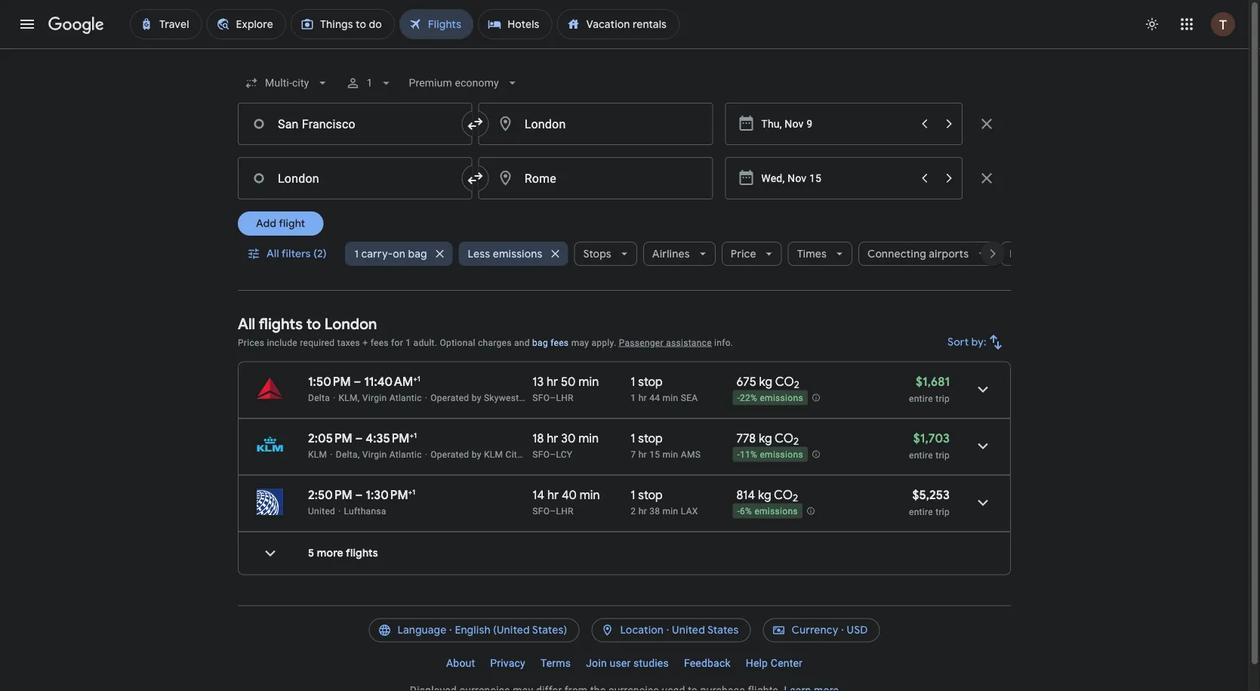 Task type: describe. For each thing, give the bounding box(es) containing it.
virgin for 11:40 am
[[362, 392, 387, 403]]

– inside 14 hr 40 min sfo – lhr
[[550, 506, 556, 516]]

hr inside 14 hr 40 min sfo – lhr
[[547, 487, 559, 503]]

1 inside 1:50 pm – 11:40 am + 1
[[417, 374, 421, 383]]

1 button
[[339, 65, 400, 101]]

co for 778
[[775, 431, 794, 446]]

bag inside 1 carry-on bag popup button
[[408, 247, 427, 261]]

terms link
[[533, 651, 579, 676]]

join
[[586, 657, 607, 670]]

studies
[[634, 657, 669, 670]]

assistance
[[666, 337, 712, 348]]

38
[[650, 506, 660, 516]]

flight details. leaves san francisco international airport at 2:05 pm on thursday, november 9 and arrives at london city airport at 4:35 pm on friday, november 10. image
[[965, 428, 1001, 464]]

airlines
[[652, 247, 690, 261]]

2 for 675
[[794, 379, 800, 391]]

less
[[468, 247, 490, 261]]

less emissions button
[[459, 236, 568, 272]]

1 stop flight. element for 13 hr 50 min
[[631, 374, 663, 392]]

airlines button
[[643, 236, 715, 272]]

Arrival time: 11:40 AM on  Friday, November 10. text field
[[364, 374, 421, 389]]

trip for $1,681
[[936, 393, 950, 404]]

swap origin and destination. image for "remove flight from san francisco to london on thu, nov 9" image's departure text field
[[467, 115, 485, 133]]

united for united states
[[672, 623, 705, 637]]

bag fees button
[[533, 337, 569, 348]]

trip for $5,253
[[936, 506, 950, 517]]

1:50 pm – 11:40 am + 1
[[308, 374, 421, 389]]

more
[[317, 546, 344, 560]]

min inside 18 hr 30 min sfo – lcy
[[579, 431, 599, 446]]

1 stop 2 hr 38 min lax
[[631, 487, 698, 516]]

2 delta from the left
[[542, 392, 564, 403]]

min inside 14 hr 40 min sfo – lhr
[[580, 487, 600, 503]]

$1,681 entire trip
[[909, 374, 950, 404]]

0 vertical spatial flights
[[259, 314, 303, 333]]

- for 778
[[737, 450, 740, 460]]

$5,253 entire trip
[[909, 487, 950, 517]]

states)
[[532, 623, 568, 637]]

50
[[561, 374, 576, 389]]

privacy link
[[483, 651, 533, 676]]

44
[[650, 392, 660, 403]]

total duration 18 hr 30 min. element
[[533, 431, 631, 448]]

sfo for 13
[[533, 392, 550, 403]]

30
[[561, 431, 576, 446]]

18
[[533, 431, 544, 446]]

+ for 4:35 pm
[[410, 431, 414, 440]]

by for 18
[[472, 449, 482, 460]]

optional
[[440, 337, 476, 348]]

1 stop 1 hr 44 min sea
[[631, 374, 698, 403]]

$1,681
[[916, 374, 950, 389]]

2:05 pm – 4:35 pm + 1
[[308, 431, 417, 446]]

feedback link
[[677, 651, 738, 676]]

1 delta from the left
[[308, 392, 330, 403]]

1 inside 2:50 pm – 1:30 pm + 1
[[412, 487, 416, 497]]

Departure time: 1:50 PM. text field
[[308, 374, 351, 389]]

14
[[533, 487, 545, 503]]

center
[[771, 657, 803, 670]]

all for all flights to london
[[238, 314, 256, 333]]

hr inside '1 stop 2 hr 38 min lax'
[[639, 506, 647, 516]]

1 stop flight. element for 14 hr 40 min
[[631, 487, 663, 505]]

Arrival time: 4:35 PM on  Friday, November 10. text field
[[366, 431, 417, 446]]

flight details. leaves san francisco international airport at 2:50 pm on thursday, november 9 and arrives at heathrow airport at 1:30 pm on friday, november 10. image
[[965, 485, 1001, 521]]

2 inside '1 stop 2 hr 38 min lax'
[[631, 506, 636, 516]]

1 fees from the left
[[371, 337, 389, 348]]

klm,
[[339, 392, 360, 403]]

Departure time: 2:50 PM. text field
[[308, 487, 353, 503]]

675 kg co 2
[[737, 374, 800, 391]]

about link
[[439, 651, 483, 676]]

prices
[[238, 337, 264, 348]]

+ for 1:30 pm
[[408, 487, 412, 497]]

13 hr 50 min sfo – lhr
[[533, 374, 599, 403]]

2:50 pm – 1:30 pm + 1
[[308, 487, 416, 503]]

filters
[[282, 247, 311, 261]]

hr inside '13 hr 50 min sfo – lhr'
[[547, 374, 558, 389]]

Arrival time: 1:30 PM on  Friday, November 10. text field
[[366, 487, 416, 503]]

loading results progress bar
[[0, 48, 1249, 51]]

help
[[746, 657, 768, 670]]

1 vertical spatial flights
[[346, 546, 378, 560]]

total duration 14 hr 40 min. element
[[533, 487, 631, 505]]

emissions inside popup button
[[493, 247, 542, 261]]

778 kg co 2
[[737, 431, 799, 448]]

sea
[[681, 392, 698, 403]]

add flight
[[256, 217, 305, 230]]

apply.
[[592, 337, 617, 348]]

min inside 1 stop 7 hr 15 min ams
[[663, 449, 679, 460]]

skywest
[[484, 392, 519, 403]]

13
[[533, 374, 544, 389]]

stops
[[583, 247, 611, 261]]

duration
[[1010, 247, 1053, 261]]

main menu image
[[18, 15, 36, 33]]

total duration 13 hr 50 min. element
[[533, 374, 631, 392]]

814
[[737, 487, 755, 503]]

5
[[308, 546, 314, 560]]

4:35 pm
[[366, 431, 410, 446]]

connecting
[[867, 247, 926, 261]]

times button
[[788, 236, 852, 272]]

change appearance image
[[1134, 6, 1171, 42]]

stop for 13 hr 50 min
[[638, 374, 663, 389]]

-6% emissions
[[737, 506, 798, 517]]

lufthansa
[[344, 506, 386, 516]]

virgin for 4:35 pm
[[362, 449, 387, 460]]

required
[[300, 337, 335, 348]]

min inside '13 hr 50 min sfo – lhr'
[[579, 374, 599, 389]]

departure text field for "remove flight from san francisco to london on thu, nov 9" image
[[762, 103, 912, 144]]

stop for 14 hr 40 min
[[638, 487, 663, 503]]

next image
[[975, 236, 1011, 272]]

6%
[[740, 506, 752, 517]]

entire for $5,253
[[909, 506, 933, 517]]

delta,
[[336, 449, 360, 460]]

min inside '1 stop 2 hr 38 min lax'
[[663, 506, 679, 516]]

united for united
[[308, 506, 335, 516]]

1:30 pm
[[366, 487, 408, 503]]

dba
[[522, 392, 540, 403]]

2 for 778
[[794, 435, 799, 448]]

and
[[514, 337, 530, 348]]

1 inside popup button
[[354, 247, 358, 261]]

for
[[391, 337, 403, 348]]

connecting airports
[[867, 247, 969, 261]]

flight
[[279, 217, 305, 230]]

1 inside '1 stop 2 hr 38 min lax'
[[631, 487, 636, 503]]

usd
[[847, 623, 868, 637]]

location
[[620, 623, 664, 637]]

remove flight from london to rome on wed, nov 15 image
[[978, 169, 996, 187]]

2 fees from the left
[[551, 337, 569, 348]]

remove flight from san francisco to london on thu, nov 9 image
[[978, 115, 996, 133]]

+ for 11:40 am
[[413, 374, 417, 383]]

english
[[455, 623, 491, 637]]

help center link
[[738, 651, 810, 676]]

2:50 pm
[[308, 487, 353, 503]]

5 more flights
[[308, 546, 378, 560]]

1 inside 2:05 pm – 4:35 pm + 1
[[414, 431, 417, 440]]

swap origin and destination. image for remove flight from london to rome on wed, nov 15 image departure text field
[[467, 169, 485, 187]]

on
[[393, 247, 405, 261]]

all for all filters (2)
[[267, 247, 279, 261]]



Task type: vqa. For each thing, say whether or not it's contained in the screenshot.
814's emissions
yes



Task type: locate. For each thing, give the bounding box(es) containing it.
1 horizontal spatial all
[[267, 247, 279, 261]]

flights up include
[[259, 314, 303, 333]]

hr right 7
[[639, 449, 647, 460]]

hr right 13 at the left bottom of the page
[[547, 374, 558, 389]]

0 vertical spatial sfo
[[533, 392, 550, 403]]

0 horizontal spatial fees
[[371, 337, 389, 348]]

cityhopper
[[506, 449, 552, 460]]

feedback
[[684, 657, 731, 670]]

duration button
[[1001, 242, 1079, 266]]

entire for $1,703
[[909, 450, 933, 460]]

- for 675
[[737, 393, 740, 403]]

entire inside $5,253 entire trip
[[909, 506, 933, 517]]

emissions for 814
[[755, 506, 798, 517]]

0 vertical spatial entire
[[909, 393, 933, 404]]

kg for 814
[[758, 487, 772, 503]]

2 vertical spatial 1 stop flight. element
[[631, 487, 663, 505]]

kg for 675
[[759, 374, 773, 389]]

0 horizontal spatial united
[[308, 506, 335, 516]]

1 operated from the top
[[431, 392, 469, 403]]

– inside '13 hr 50 min sfo – lhr'
[[550, 392, 556, 403]]

kg inside 778 kg co 2
[[759, 431, 772, 446]]

1 vertical spatial lhr
[[556, 506, 574, 516]]

all filters (2) button
[[238, 236, 339, 272]]

lhr down the 50
[[556, 392, 574, 403]]

lhr inside '13 hr 50 min sfo – lhr'
[[556, 392, 574, 403]]

1 horizontal spatial united
[[672, 623, 705, 637]]

by left skywest
[[472, 392, 482, 403]]

entire
[[909, 393, 933, 404], [909, 450, 933, 460], [909, 506, 933, 517]]

atlantic down arrival time: 4:35 pm on  friday, november 10. text field
[[389, 449, 422, 460]]

0 horizontal spatial klm
[[308, 449, 327, 460]]

2 inside 675 kg co 2
[[794, 379, 800, 391]]

(2)
[[313, 247, 327, 261]]

co up -6% emissions
[[774, 487, 793, 503]]

1:50 pm
[[308, 374, 351, 389]]

2 trip from the top
[[936, 450, 950, 460]]

connection
[[567, 392, 615, 403]]

1 vertical spatial kg
[[759, 431, 772, 446]]

bag right and
[[533, 337, 548, 348]]

2 vertical spatial entire
[[909, 506, 933, 517]]

0 vertical spatial 1 stop flight. element
[[631, 374, 663, 392]]

klm, virgin atlantic
[[339, 392, 422, 403]]

1 vertical spatial 1 stop flight. element
[[631, 431, 663, 448]]

united states
[[672, 623, 739, 637]]

trip inside $1,681 entire trip
[[936, 393, 950, 404]]

0 vertical spatial kg
[[759, 374, 773, 389]]

1 vertical spatial co
[[775, 431, 794, 446]]

min right "38"
[[663, 506, 679, 516]]

5253 US dollars text field
[[913, 487, 950, 503]]

1 inside popup button
[[367, 77, 373, 89]]

2 for 814
[[793, 492, 798, 505]]

1 entire from the top
[[909, 393, 933, 404]]

kg inside 814 kg co 2
[[758, 487, 772, 503]]

1 vertical spatial all
[[238, 314, 256, 333]]

None field
[[238, 69, 336, 97], [403, 69, 526, 97], [238, 69, 336, 97], [403, 69, 526, 97]]

+ up delta, virgin atlantic
[[410, 431, 414, 440]]

None text field
[[238, 103, 473, 145], [479, 103, 713, 145], [238, 103, 473, 145], [479, 103, 713, 145]]

kg inside 675 kg co 2
[[759, 374, 773, 389]]

2 - from the top
[[737, 450, 740, 460]]

$1,703 entire trip
[[909, 431, 950, 460]]

1 departure text field from the top
[[762, 103, 912, 144]]

all left "filters"
[[267, 247, 279, 261]]

0 vertical spatial swap origin and destination. image
[[467, 115, 485, 133]]

None search field
[[238, 65, 1079, 291]]

2 inside 778 kg co 2
[[794, 435, 799, 448]]

2 left "38"
[[631, 506, 636, 516]]

co for 814
[[774, 487, 793, 503]]

2 departure text field from the top
[[762, 158, 912, 199]]

include
[[267, 337, 298, 348]]

2 entire from the top
[[909, 450, 933, 460]]

co up -22% emissions
[[775, 374, 794, 389]]

sfo for 14
[[533, 506, 550, 516]]

language
[[398, 623, 447, 637]]

hr inside 18 hr 30 min sfo – lcy
[[547, 431, 558, 446]]

2 sfo from the top
[[533, 449, 550, 460]]

0 horizontal spatial delta
[[308, 392, 330, 403]]

join user studies link
[[579, 651, 677, 676]]

1
[[367, 77, 373, 89], [354, 247, 358, 261], [406, 337, 411, 348], [417, 374, 421, 383], [631, 374, 636, 389], [631, 392, 636, 403], [414, 431, 417, 440], [631, 431, 636, 446], [412, 487, 416, 497], [631, 487, 636, 503]]

2 by from the top
[[472, 449, 482, 460]]

trip down $5,253 at the bottom of the page
[[936, 506, 950, 517]]

0 vertical spatial stop
[[638, 374, 663, 389]]

taxes
[[337, 337, 360, 348]]

1 virgin from the top
[[362, 392, 387, 403]]

hr right 14
[[547, 487, 559, 503]]

price
[[731, 247, 756, 261]]

1 1 stop flight. element from the top
[[631, 374, 663, 392]]

price button
[[722, 236, 782, 272]]

2 vertical spatial -
[[737, 506, 740, 517]]

2 swap origin and destination. image from the top
[[467, 169, 485, 187]]

swap origin and destination. image
[[467, 115, 485, 133], [467, 169, 485, 187]]

emissions down 675 kg co 2
[[760, 393, 804, 403]]

all inside "button"
[[267, 247, 279, 261]]

flight details. leaves san francisco international airport at 1:50 pm on thursday, november 9 and arrives at heathrow airport at 11:40 am on friday, november 10. image
[[965, 371, 1001, 407]]

814 kg co 2
[[737, 487, 798, 505]]

2 vertical spatial sfo
[[533, 506, 550, 516]]

co up -11% emissions in the bottom of the page
[[775, 431, 794, 446]]

trip inside $1,703 entire trip
[[936, 450, 950, 460]]

$1,703
[[914, 431, 950, 446]]

emissions down 778 kg co 2
[[760, 450, 804, 460]]

entire inside $1,703 entire trip
[[909, 450, 933, 460]]

entire for $1,681
[[909, 393, 933, 404]]

departure text field for remove flight from london to rome on wed, nov 15 image
[[762, 158, 912, 199]]

–
[[354, 374, 361, 389], [550, 392, 556, 403], [355, 431, 363, 446], [550, 449, 556, 460], [355, 487, 363, 503], [550, 506, 556, 516]]

airports
[[929, 247, 969, 261]]

1 vertical spatial stop
[[638, 431, 663, 446]]

22%
[[740, 393, 758, 403]]

flights right more
[[346, 546, 378, 560]]

14 hr 40 min sfo – lhr
[[533, 487, 600, 516]]

kg up -6% emissions
[[758, 487, 772, 503]]

2 1 stop flight. element from the top
[[631, 431, 663, 448]]

1 horizontal spatial klm
[[484, 449, 503, 460]]

by for 13
[[472, 392, 482, 403]]

layover (1 of 1) is a 7 hr 15 min layover at amsterdam airport schiphol in amsterdam. element
[[631, 448, 729, 460]]

3 entire from the top
[[909, 506, 933, 517]]

0 horizontal spatial all
[[238, 314, 256, 333]]

40
[[562, 487, 577, 503]]

1 vertical spatial sfo
[[533, 449, 550, 460]]

-11% emissions
[[737, 450, 804, 460]]

stop up "38"
[[638, 487, 663, 503]]

lax
[[681, 506, 698, 516]]

operated by klm cityhopper
[[431, 449, 552, 460]]

sfo for 18
[[533, 449, 550, 460]]

1 horizontal spatial fees
[[551, 337, 569, 348]]

hr
[[547, 374, 558, 389], [639, 392, 647, 403], [547, 431, 558, 446], [639, 449, 647, 460], [547, 487, 559, 503], [639, 506, 647, 516]]

stop for 18 hr 30 min
[[638, 431, 663, 446]]

- down 675
[[737, 393, 740, 403]]

2 virgin from the top
[[362, 449, 387, 460]]

2 stop from the top
[[638, 431, 663, 446]]

3 - from the top
[[737, 506, 740, 517]]

hr inside 1 stop 7 hr 15 min ams
[[639, 449, 647, 460]]

co inside 778 kg co 2
[[775, 431, 794, 446]]

+ inside 2:50 pm – 1:30 pm + 1
[[408, 487, 412, 497]]

times
[[797, 247, 827, 261]]

emissions right less
[[493, 247, 542, 261]]

7
[[631, 449, 636, 460]]

lhr for 40
[[556, 506, 574, 516]]

operated by skywest dba delta connection
[[431, 392, 615, 403]]

2 atlantic from the top
[[389, 449, 422, 460]]

3 trip from the top
[[936, 506, 950, 517]]

sort by:
[[948, 335, 987, 349]]

2:05 pm
[[308, 431, 353, 446]]

2 up -22% emissions
[[794, 379, 800, 391]]

1 vertical spatial trip
[[936, 450, 950, 460]]

kg for 778
[[759, 431, 772, 446]]

1 inside 1 stop 7 hr 15 min ams
[[631, 431, 636, 446]]

11:40 am
[[364, 374, 413, 389]]

privacy
[[490, 657, 526, 670]]

sort
[[948, 335, 969, 349]]

min inside 1 stop 1 hr 44 min sea
[[663, 392, 679, 403]]

by
[[472, 392, 482, 403], [472, 449, 482, 460]]

united down 2:50 pm
[[308, 506, 335, 516]]

operated right delta, virgin atlantic
[[431, 449, 469, 460]]

1 stop 7 hr 15 min ams
[[631, 431, 701, 460]]

lhr inside 14 hr 40 min sfo – lhr
[[556, 506, 574, 516]]

(united
[[493, 623, 530, 637]]

+ down delta, virgin atlantic
[[408, 487, 412, 497]]

1 horizontal spatial delta
[[542, 392, 564, 403]]

stop inside '1 stop 2 hr 38 min lax'
[[638, 487, 663, 503]]

fees left for
[[371, 337, 389, 348]]

2 vertical spatial co
[[774, 487, 793, 503]]

co inside 675 kg co 2
[[775, 374, 794, 389]]

terms
[[541, 657, 571, 670]]

0 vertical spatial by
[[472, 392, 482, 403]]

+ right taxes
[[363, 337, 368, 348]]

operated for 11:40 am
[[431, 392, 469, 403]]

none search field containing add flight
[[238, 65, 1079, 291]]

3 1 stop flight. element from the top
[[631, 487, 663, 505]]

0 vertical spatial atlantic
[[389, 392, 422, 403]]

1681 US dollars text field
[[916, 374, 950, 389]]

1 stop flight. element up "38"
[[631, 487, 663, 505]]

trip inside $5,253 entire trip
[[936, 506, 950, 517]]

min right 30
[[579, 431, 599, 446]]

sfo inside 14 hr 40 min sfo – lhr
[[533, 506, 550, 516]]

about
[[446, 657, 475, 670]]

675
[[737, 374, 757, 389]]

leaves san francisco international airport at 2:50 pm on thursday, november 9 and arrives at heathrow airport at 1:30 pm on friday, november 10. element
[[308, 487, 416, 503]]

co
[[775, 374, 794, 389], [775, 431, 794, 446], [774, 487, 793, 503]]

entire down $5,253 at the bottom of the page
[[909, 506, 933, 517]]

2 operated from the top
[[431, 449, 469, 460]]

kg up -11% emissions in the bottom of the page
[[759, 431, 772, 446]]

leaves san francisco international airport at 1:50 pm on thursday, november 9 and arrives at heathrow airport at 11:40 am on friday, november 10. element
[[308, 374, 421, 389]]

passenger assistance button
[[619, 337, 712, 348]]

operated left skywest
[[431, 392, 469, 403]]

1 stop from the top
[[638, 374, 663, 389]]

sfo inside 18 hr 30 min sfo – lcy
[[533, 449, 550, 460]]

fees
[[371, 337, 389, 348], [551, 337, 569, 348]]

sort by: button
[[942, 324, 1011, 360]]

stops button
[[574, 236, 637, 272]]

+ down adult.
[[413, 374, 417, 383]]

1 horizontal spatial bag
[[533, 337, 548, 348]]

kg
[[759, 374, 773, 389], [759, 431, 772, 446], [758, 487, 772, 503]]

1 sfo from the top
[[533, 392, 550, 403]]

1 stop flight. element
[[631, 374, 663, 392], [631, 431, 663, 448], [631, 487, 663, 505]]

0 vertical spatial all
[[267, 247, 279, 261]]

atlantic
[[389, 392, 422, 403], [389, 449, 422, 460]]

add
[[256, 217, 277, 230]]

Departure time: 2:05 PM. text field
[[308, 431, 353, 446]]

- down 778
[[737, 450, 740, 460]]

min right '40' on the left bottom of the page
[[580, 487, 600, 503]]

0 horizontal spatial bag
[[408, 247, 427, 261]]

virgin down 2:05 pm – 4:35 pm + 1
[[362, 449, 387, 460]]

hr left "38"
[[639, 506, 647, 516]]

lhr for 50
[[556, 392, 574, 403]]

min right 44
[[663, 392, 679, 403]]

less emissions
[[468, 247, 542, 261]]

Departure text field
[[762, 103, 912, 144], [762, 158, 912, 199]]

1 horizontal spatial flights
[[346, 546, 378, 560]]

states
[[708, 623, 739, 637]]

emissions for 675
[[760, 393, 804, 403]]

1 vertical spatial departure text field
[[762, 158, 912, 199]]

1 vertical spatial -
[[737, 450, 740, 460]]

klm
[[308, 449, 327, 460], [484, 449, 503, 460]]

1 stop flight. element up 44
[[631, 374, 663, 392]]

 image
[[425, 449, 428, 460]]

-22% emissions
[[737, 393, 804, 403]]

all flights to london
[[238, 314, 377, 333]]

layover (1 of 1) is a 2 hr 38 min layover at los angeles international airport in los angeles. element
[[631, 505, 729, 517]]

2 lhr from the top
[[556, 506, 574, 516]]

all up prices
[[238, 314, 256, 333]]

by left cityhopper
[[472, 449, 482, 460]]

0 vertical spatial trip
[[936, 393, 950, 404]]

– inside 18 hr 30 min sfo – lcy
[[550, 449, 556, 460]]

sfo inside '13 hr 50 min sfo – lhr'
[[533, 392, 550, 403]]

2 inside 814 kg co 2
[[793, 492, 798, 505]]

min right 15
[[663, 449, 679, 460]]

stop inside 1 stop 1 hr 44 min sea
[[638, 374, 663, 389]]

user
[[610, 657, 631, 670]]

join user studies
[[586, 657, 669, 670]]

1703 US dollars text field
[[914, 431, 950, 446]]

hr left 44
[[639, 392, 647, 403]]

1 klm from the left
[[308, 449, 327, 460]]

sfo down 18
[[533, 449, 550, 460]]

- for 814
[[737, 506, 740, 517]]

1 atlantic from the top
[[389, 392, 422, 403]]

lhr down '40' on the left bottom of the page
[[556, 506, 574, 516]]

0 vertical spatial lhr
[[556, 392, 574, 403]]

+ inside 1:50 pm – 11:40 am + 1
[[413, 374, 417, 383]]

klm down 2:05 pm
[[308, 449, 327, 460]]

trip down 1703 us dollars text field
[[936, 450, 950, 460]]

stop inside 1 stop 7 hr 15 min ams
[[638, 431, 663, 446]]

5 more flights image
[[252, 535, 289, 571]]

1 vertical spatial atlantic
[[389, 449, 422, 460]]

co inside 814 kg co 2
[[774, 487, 793, 503]]

1 swap origin and destination. image from the top
[[467, 115, 485, 133]]

bag right on
[[408, 247, 427, 261]]

2 vertical spatial kg
[[758, 487, 772, 503]]

all
[[267, 247, 279, 261], [238, 314, 256, 333]]

None text field
[[238, 157, 473, 199], [479, 157, 713, 199], [238, 157, 473, 199], [479, 157, 713, 199]]

stop up 44
[[638, 374, 663, 389]]

1 vertical spatial virgin
[[362, 449, 387, 460]]

entire down 1703 us dollars text field
[[909, 450, 933, 460]]

3 sfo from the top
[[533, 506, 550, 516]]

min up connection
[[579, 374, 599, 389]]

emissions down 814 kg co 2
[[755, 506, 798, 517]]

entire down $1,681 text box
[[909, 393, 933, 404]]

+ inside 2:05 pm – 4:35 pm + 1
[[410, 431, 414, 440]]

co for 675
[[775, 374, 794, 389]]

0 vertical spatial virgin
[[362, 392, 387, 403]]

united left states
[[672, 623, 705, 637]]

atlantic down arrival time: 11:40 am on  friday, november 10. text box
[[389, 392, 422, 403]]

sfo down 13 at the left bottom of the page
[[533, 392, 550, 403]]

hr right 18
[[547, 431, 558, 446]]

1 stop flight. element for 18 hr 30 min
[[631, 431, 663, 448]]

delta down 1:50 pm
[[308, 392, 330, 403]]

2 vertical spatial trip
[[936, 506, 950, 517]]

1 vertical spatial entire
[[909, 450, 933, 460]]

klm left cityhopper
[[484, 449, 503, 460]]

atlantic for 4:35 pm
[[389, 449, 422, 460]]

1 vertical spatial bag
[[533, 337, 548, 348]]

entire inside $1,681 entire trip
[[909, 393, 933, 404]]

trip down $1,681 text box
[[936, 393, 950, 404]]

- down 814
[[737, 506, 740, 517]]

may
[[571, 337, 589, 348]]

delta
[[308, 392, 330, 403], [542, 392, 564, 403]]

connecting airports button
[[858, 236, 995, 272]]

layover (1 of 1) is a 1 hr 44 min layover at seattle-tacoma international airport in seattle. element
[[631, 392, 729, 404]]

leaves san francisco international airport at 2:05 pm on thursday, november 9 and arrives at london city airport at 4:35 pm on friday, november 10. element
[[308, 431, 417, 446]]

1 by from the top
[[472, 392, 482, 403]]

1 vertical spatial united
[[672, 623, 705, 637]]

11%
[[740, 450, 758, 460]]

1 - from the top
[[737, 393, 740, 403]]

operated
[[431, 392, 469, 403], [431, 449, 469, 460]]

1 vertical spatial swap origin and destination. image
[[467, 169, 485, 187]]

operated for 4:35 pm
[[431, 449, 469, 460]]

0 vertical spatial co
[[775, 374, 794, 389]]

3 stop from the top
[[638, 487, 663, 503]]

trip for $1,703
[[936, 450, 950, 460]]

virgin down 1:50 pm – 11:40 am + 1
[[362, 392, 387, 403]]

carry-
[[361, 247, 393, 261]]

emissions for 778
[[760, 450, 804, 460]]

2 vertical spatial stop
[[638, 487, 663, 503]]

passenger
[[619, 337, 664, 348]]

0 vertical spatial united
[[308, 506, 335, 516]]

2 klm from the left
[[484, 449, 503, 460]]

0 vertical spatial operated
[[431, 392, 469, 403]]

delta down 13 at the left bottom of the page
[[542, 392, 564, 403]]

sfo down 14
[[533, 506, 550, 516]]

1 stop flight. element up 15
[[631, 431, 663, 448]]

sfo
[[533, 392, 550, 403], [533, 449, 550, 460], [533, 506, 550, 516]]

2 up -11% emissions in the bottom of the page
[[794, 435, 799, 448]]

0 vertical spatial -
[[737, 393, 740, 403]]

18 hr 30 min sfo – lcy
[[533, 431, 599, 460]]

atlantic for 11:40 am
[[389, 392, 422, 403]]

united
[[308, 506, 335, 516], [672, 623, 705, 637]]

hr inside 1 stop 1 hr 44 min sea
[[639, 392, 647, 403]]

0 vertical spatial bag
[[408, 247, 427, 261]]

1 vertical spatial by
[[472, 449, 482, 460]]

kg up -22% emissions
[[759, 374, 773, 389]]

fees left the may
[[551, 337, 569, 348]]

1 vertical spatial operated
[[431, 449, 469, 460]]

london
[[325, 314, 377, 333]]

 image
[[425, 392, 428, 403]]

2 up -6% emissions
[[793, 492, 798, 505]]

0 vertical spatial departure text field
[[762, 103, 912, 144]]

1 lhr from the top
[[556, 392, 574, 403]]

1 trip from the top
[[936, 393, 950, 404]]

stop up 15
[[638, 431, 663, 446]]

0 horizontal spatial flights
[[259, 314, 303, 333]]



